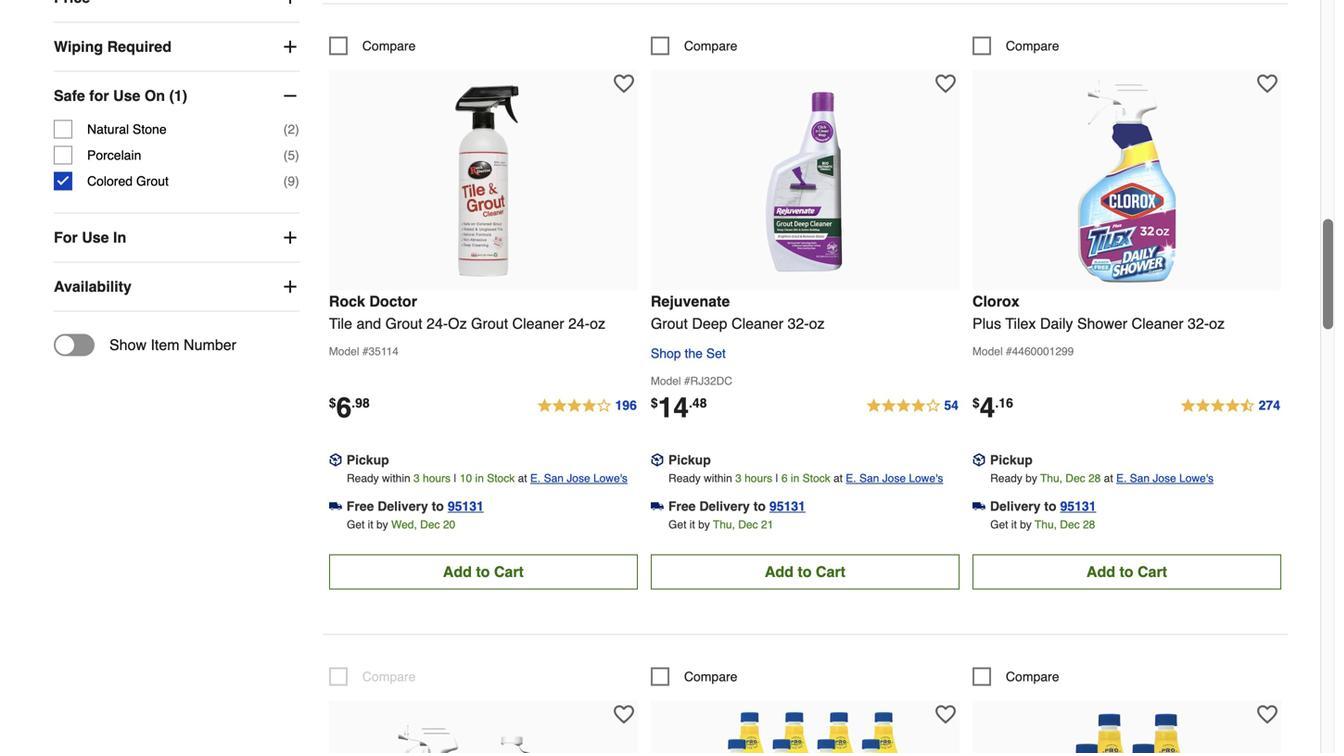 Task type: locate. For each thing, give the bounding box(es) containing it.
95131 up 21
[[769, 499, 806, 514]]

0 vertical spatial )
[[295, 122, 299, 137]]

e. for 10
[[530, 472, 541, 485]]

1 | from the left
[[454, 472, 457, 485]]

1 horizontal spatial add to cart button
[[651, 555, 960, 590]]

2 horizontal spatial #
[[1006, 345, 1012, 358]]

1 vertical spatial use
[[82, 229, 109, 246]]

cleaner inside clorox plus tilex daily shower cleaner 32-oz
[[1132, 315, 1184, 332]]

) up ( 9 )
[[295, 148, 299, 163]]

2 e. san jose lowe's button from the left
[[846, 470, 943, 488]]

natural stone
[[87, 122, 167, 137]]

grout right oz
[[471, 315, 508, 332]]

196 button
[[536, 395, 638, 418]]

add to cart
[[443, 564, 524, 581], [765, 564, 845, 581], [1087, 564, 1167, 581]]

it left 21
[[690, 519, 695, 532]]

4 stars image containing 54
[[865, 395, 960, 418]]

1 horizontal spatial e. san jose lowe's button
[[846, 470, 943, 488]]

( 2 )
[[283, 122, 299, 137]]

1 horizontal spatial ready
[[669, 472, 701, 485]]

3 for wed,
[[414, 472, 420, 485]]

0 horizontal spatial jose
[[567, 472, 590, 485]]

model down plus
[[972, 345, 1003, 358]]

1 ( from the top
[[283, 122, 288, 137]]

dec for ready by thu, dec 28 at e. san jose lowe's
[[1060, 519, 1080, 532]]

#
[[362, 345, 369, 358], [1006, 345, 1012, 358], [684, 375, 690, 388]]

plus image down '9'
[[281, 229, 299, 247]]

0 horizontal spatial 3
[[414, 472, 420, 485]]

pickup image down actual price $6.98 element
[[329, 454, 342, 467]]

0 horizontal spatial pickup image
[[329, 454, 342, 467]]

within up get it by thu, dec 21
[[704, 472, 732, 485]]

# down and
[[362, 345, 369, 358]]

model for tilex
[[972, 345, 1003, 358]]

3 get from the left
[[990, 519, 1008, 532]]

0 horizontal spatial e.
[[530, 472, 541, 485]]

3 e. san jose lowe's button from the left
[[1116, 470, 1214, 488]]

1 horizontal spatial within
[[704, 472, 732, 485]]

0 horizontal spatial 6
[[336, 392, 352, 424]]

within up get it by wed, dec 20
[[382, 472, 410, 485]]

1 cleaner from the left
[[512, 315, 564, 332]]

# for tile
[[362, 345, 369, 358]]

add for 2nd add to cart button from right
[[765, 564, 794, 581]]

tilex
[[1005, 315, 1036, 332]]

2 oz from the left
[[809, 315, 825, 332]]

2 horizontal spatial model
[[972, 345, 1003, 358]]

1 vertical spatial (
[[283, 148, 288, 163]]

compare
[[362, 38, 416, 53], [684, 38, 737, 53], [1006, 38, 1059, 53], [362, 670, 416, 685], [684, 670, 737, 685], [1006, 670, 1059, 685]]

2 at from the left
[[833, 472, 843, 485]]

2 within from the left
[[704, 472, 732, 485]]

95131 button up 20
[[448, 497, 484, 516]]

and
[[356, 315, 381, 332]]

(
[[283, 122, 288, 137], [283, 148, 288, 163], [283, 174, 288, 189]]

0 horizontal spatial #
[[362, 345, 369, 358]]

1 horizontal spatial model
[[651, 375, 681, 388]]

3 up get it by thu, dec 21
[[735, 472, 741, 485]]

1 stock from the left
[[487, 472, 515, 485]]

get for get it by wed, dec 20
[[347, 519, 365, 532]]

pickup for ready within 3 hours | 6 in stock at e. san jose lowe's
[[668, 453, 711, 468]]

for
[[54, 229, 78, 246]]

2 horizontal spatial e.
[[1116, 472, 1127, 485]]

1 plus image from the top
[[281, 229, 299, 247]]

delivery up get it by thu, dec 21
[[699, 499, 750, 514]]

6
[[336, 392, 352, 424], [781, 472, 788, 485]]

e. for 6
[[846, 472, 856, 485]]

2 32- from the left
[[1188, 315, 1209, 332]]

dec up delivery to 95131
[[1066, 472, 1085, 485]]

3 truck filled image from the left
[[972, 500, 985, 513]]

in
[[475, 472, 484, 485], [791, 472, 799, 485]]

2 horizontal spatial add to cart button
[[972, 555, 1281, 590]]

compare inside 5013800159 element
[[684, 670, 737, 685]]

cleaner inside rejuvenate grout deep cleaner 32-oz
[[732, 315, 783, 332]]

dec left 21
[[738, 519, 758, 532]]

0 horizontal spatial 95131
[[448, 499, 484, 514]]

0 vertical spatial plus image
[[281, 229, 299, 247]]

lowe's for ready within 3 hours | 6 in stock at e. san jose lowe's
[[909, 472, 943, 485]]

2 horizontal spatial delivery
[[990, 499, 1041, 514]]

1 horizontal spatial truck filled image
[[651, 500, 664, 513]]

delivery up get it by thu, dec 28
[[990, 499, 1041, 514]]

cleaner right oz
[[512, 315, 564, 332]]

|
[[454, 472, 457, 485], [776, 472, 778, 485]]

add down 20
[[443, 564, 472, 581]]

2 truck filled image from the left
[[651, 500, 664, 513]]

cleaner right shower
[[1132, 315, 1184, 332]]

4 stars image left 14
[[536, 395, 638, 418]]

2 24- from the left
[[568, 315, 590, 332]]

colored
[[87, 174, 133, 189]]

$ left .98
[[329, 396, 336, 411]]

ready up get it by wed, dec 20
[[347, 472, 379, 485]]

at
[[518, 472, 527, 485], [833, 472, 843, 485], [1104, 472, 1113, 485]]

get
[[347, 519, 365, 532], [669, 519, 686, 532], [990, 519, 1008, 532]]

0 horizontal spatial get
[[347, 519, 365, 532]]

1 cart from the left
[[494, 564, 524, 581]]

1 horizontal spatial add to cart
[[765, 564, 845, 581]]

ready for ready within 3 hours | 6 in stock at e. san jose lowe's
[[669, 472, 701, 485]]

hours for 6
[[745, 472, 772, 485]]

1 horizontal spatial jose
[[882, 472, 906, 485]]

) down "5"
[[295, 174, 299, 189]]

shop the set link
[[651, 343, 726, 365]]

by left wed,
[[376, 519, 388, 532]]

dec left 20
[[420, 519, 440, 532]]

1 horizontal spatial free delivery to 95131
[[668, 499, 806, 514]]

pickup for ready within 3 hours | 10 in stock at e. san jose lowe's
[[347, 453, 389, 468]]

2 horizontal spatial it
[[1011, 519, 1017, 532]]

compare for 5013496871 element
[[1006, 670, 1059, 685]]

3 95131 from the left
[[1060, 499, 1096, 514]]

2 horizontal spatial add to cart
[[1087, 564, 1167, 581]]

4 stars image left 4
[[865, 395, 960, 418]]

pickup image
[[329, 454, 342, 467], [651, 454, 664, 467], [972, 454, 985, 467]]

1 truck filled image from the left
[[329, 500, 342, 513]]

1 horizontal spatial at
[[833, 472, 843, 485]]

thu, for free delivery to 95131
[[713, 519, 735, 532]]

2 horizontal spatial ready
[[990, 472, 1022, 485]]

0 horizontal spatial use
[[82, 229, 109, 246]]

14
[[658, 392, 689, 424]]

truck filled image
[[329, 500, 342, 513], [651, 500, 664, 513], [972, 500, 985, 513]]

thu, up delivery to 95131
[[1040, 472, 1062, 485]]

2 add to cart from the left
[[765, 564, 845, 581]]

plus image
[[281, 229, 299, 247], [281, 278, 299, 296]]

truck filled image for get it by wed, dec 20
[[329, 500, 342, 513]]

0 horizontal spatial oz
[[590, 315, 605, 332]]

1 free delivery to 95131 from the left
[[347, 499, 484, 514]]

set
[[706, 346, 726, 361]]

2 4 stars image from the left
[[865, 395, 960, 418]]

heart outline image
[[614, 705, 634, 725], [1257, 705, 1277, 725]]

3 san from the left
[[1130, 472, 1150, 485]]

oz
[[590, 315, 605, 332], [809, 315, 825, 332], [1209, 315, 1225, 332]]

0 horizontal spatial |
[[454, 472, 457, 485]]

2 san from the left
[[859, 472, 879, 485]]

0 horizontal spatial stock
[[487, 472, 515, 485]]

cleaner right "deep"
[[732, 315, 783, 332]]

it left wed,
[[368, 519, 373, 532]]

wiping required
[[54, 38, 171, 55]]

24- right and
[[427, 315, 448, 332]]

# for tilex
[[1006, 345, 1012, 358]]

2 add to cart button from the left
[[651, 555, 960, 590]]

2 free delivery to 95131 from the left
[[668, 499, 806, 514]]

.48
[[689, 396, 707, 411]]

3 it from the left
[[1011, 519, 1017, 532]]

1 free from the left
[[347, 499, 374, 514]]

32- inside rejuvenate grout deep cleaner 32-oz
[[788, 315, 809, 332]]

get for get it by thu, dec 21
[[669, 519, 686, 532]]

95131 button up 21
[[769, 497, 806, 516]]

( down "5"
[[283, 174, 288, 189]]

1 it from the left
[[368, 519, 373, 532]]

actual price $6.98 element
[[329, 392, 370, 424]]

add to cart button
[[329, 555, 638, 590], [651, 555, 960, 590], [972, 555, 1281, 590]]

24- up "196" button
[[568, 315, 590, 332]]

1 lowe's from the left
[[593, 472, 628, 485]]

add for first add to cart button from right
[[1087, 564, 1115, 581]]

1 e. from the left
[[530, 472, 541, 485]]

$ inside the "$ 14 .48"
[[651, 396, 658, 411]]

3 add to cart from the left
[[1087, 564, 1167, 581]]

2 lowe's from the left
[[909, 472, 943, 485]]

1 horizontal spatial e.
[[846, 472, 856, 485]]

0 horizontal spatial truck filled image
[[329, 500, 342, 513]]

2
[[288, 122, 295, 137]]

2 horizontal spatial oz
[[1209, 315, 1225, 332]]

daily
[[1040, 315, 1073, 332]]

1 hours from the left
[[423, 472, 451, 485]]

0 horizontal spatial $
[[329, 396, 336, 411]]

1 horizontal spatial lowe's
[[909, 472, 943, 485]]

1 horizontal spatial 4 stars image
[[865, 395, 960, 418]]

1 horizontal spatial add
[[765, 564, 794, 581]]

1 3 from the left
[[414, 472, 420, 485]]

rock doctor tile and grout 24-oz grout cleaner 24-oz
[[329, 293, 605, 332]]

compare inside gr_8863 element
[[362, 670, 416, 685]]

2 pickup image from the left
[[651, 454, 664, 467]]

0 horizontal spatial add to cart button
[[329, 555, 638, 590]]

free for get it by wed, dec 20
[[347, 499, 374, 514]]

0 vertical spatial use
[[113, 87, 140, 104]]

to
[[432, 499, 444, 514], [753, 499, 766, 514], [1044, 499, 1056, 514], [476, 564, 490, 581], [798, 564, 812, 581], [1119, 564, 1133, 581]]

3 ready from the left
[[990, 472, 1022, 485]]

dec
[[1066, 472, 1085, 485], [420, 519, 440, 532], [738, 519, 758, 532], [1060, 519, 1080, 532]]

2 hours from the left
[[745, 472, 772, 485]]

$ inside $ 4 .16
[[972, 396, 980, 411]]

3 ) from the top
[[295, 174, 299, 189]]

pickup down actual price $6.98 element
[[347, 453, 389, 468]]

cart
[[494, 564, 524, 581], [816, 564, 845, 581], [1138, 564, 1167, 581]]

clorox
[[972, 293, 1019, 310]]

4 stars image containing 196
[[536, 395, 638, 418]]

1 jose from the left
[[567, 472, 590, 485]]

95131 for get it by wed, dec 20
[[448, 499, 484, 514]]

free up get it by wed, dec 20
[[347, 499, 374, 514]]

2 pickup from the left
[[668, 453, 711, 468]]

add down get it by thu, dec 28
[[1087, 564, 1115, 581]]

1 horizontal spatial 3
[[735, 472, 741, 485]]

doctor
[[369, 293, 417, 310]]

32- right "deep"
[[788, 315, 809, 332]]

2 horizontal spatial san
[[1130, 472, 1150, 485]]

( up ( 9 )
[[283, 148, 288, 163]]

dec down delivery to 95131
[[1060, 519, 1080, 532]]

0 horizontal spatial 32-
[[788, 315, 809, 332]]

3 oz from the left
[[1209, 315, 1225, 332]]

e.
[[530, 472, 541, 485], [846, 472, 856, 485], [1116, 472, 1127, 485]]

2 95131 button from the left
[[769, 497, 806, 516]]

95131 button down ready by thu, dec 28 at e. san jose lowe's at the right of the page
[[1060, 497, 1096, 516]]

4 stars image
[[536, 395, 638, 418], [865, 395, 960, 418]]

stone
[[133, 122, 167, 137]]

274 button
[[1180, 395, 1281, 418]]

1 vertical spatial 6
[[781, 472, 788, 485]]

heart outline image
[[614, 74, 634, 94], [935, 74, 956, 94], [1257, 74, 1277, 94], [935, 705, 956, 725]]

ready up delivery to 95131
[[990, 472, 1022, 485]]

2 vertical spatial (
[[283, 174, 288, 189]]

dec for ready within 3 hours | 6 in stock at e. san jose lowe's
[[738, 519, 758, 532]]

3 pickup from the left
[[990, 453, 1033, 468]]

grout up shop
[[651, 315, 688, 332]]

in for 6
[[791, 472, 799, 485]]

2 ( from the top
[[283, 148, 288, 163]]

2 horizontal spatial 95131
[[1060, 499, 1096, 514]]

model
[[329, 345, 359, 358], [972, 345, 1003, 358], [651, 375, 681, 388]]

add to cart for 1st add to cart button from left
[[443, 564, 524, 581]]

hours up 21
[[745, 472, 772, 485]]

by up delivery to 95131
[[1026, 472, 1037, 485]]

rj32dc
[[690, 375, 732, 388]]

2 horizontal spatial lowe's
[[1179, 472, 1214, 485]]

32-
[[788, 315, 809, 332], [1188, 315, 1209, 332]]

0 horizontal spatial e. san jose lowe's button
[[530, 470, 628, 488]]

cleaner
[[512, 315, 564, 332], [732, 315, 783, 332], [1132, 315, 1184, 332]]

safe
[[54, 87, 85, 104]]

by left 21
[[698, 519, 710, 532]]

2 cleaner from the left
[[732, 315, 783, 332]]

28
[[1088, 472, 1101, 485], [1083, 519, 1095, 532]]

jose for ready within 3 hours | 10 in stock at e. san jose lowe's
[[567, 472, 590, 485]]

1 add to cart from the left
[[443, 564, 524, 581]]

pickup down $ 4 .16
[[990, 453, 1033, 468]]

thu, down delivery to 95131
[[1035, 519, 1057, 532]]

compare inside "50291543" element
[[362, 38, 416, 53]]

2 free from the left
[[668, 499, 696, 514]]

1 in from the left
[[475, 472, 484, 485]]

2 plus image from the top
[[281, 38, 299, 56]]

1 plus image from the top
[[281, 0, 299, 7]]

95131 up 20
[[448, 499, 484, 514]]

1 within from the left
[[382, 472, 410, 485]]

2 3 from the left
[[735, 472, 741, 485]]

1 ready from the left
[[347, 472, 379, 485]]

28 down ready by thu, dec 28 at e. san jose lowe's at the right of the page
[[1083, 519, 1095, 532]]

ready up get it by thu, dec 21
[[669, 472, 701, 485]]

3 pickup image from the left
[[972, 454, 985, 467]]

$ for 6
[[329, 396, 336, 411]]

compare inside 5013769101 element
[[1006, 38, 1059, 53]]

3 cleaner from the left
[[1132, 315, 1184, 332]]

stock for 6
[[803, 472, 830, 485]]

$ inside $ 6 .98
[[329, 396, 336, 411]]

clorox plus tilex daily shower cleaner 32-oz image
[[1025, 79, 1229, 283]]

cleaner inside the rock doctor tile and grout 24-oz grout cleaner 24-oz
[[512, 315, 564, 332]]

2 horizontal spatial at
[[1104, 472, 1113, 485]]

0 horizontal spatial 4 stars image
[[536, 395, 638, 418]]

# up .48
[[684, 375, 690, 388]]

by down delivery to 95131
[[1020, 519, 1032, 532]]

28 up delivery to 95131
[[1088, 472, 1101, 485]]

1 ) from the top
[[295, 122, 299, 137]]

1 add from the left
[[443, 564, 472, 581]]

1 get from the left
[[347, 519, 365, 532]]

3 ( from the top
[[283, 174, 288, 189]]

| for 10
[[454, 472, 457, 485]]

0 horizontal spatial in
[[475, 472, 484, 485]]

196
[[615, 398, 637, 413]]

1 $ from the left
[[329, 396, 336, 411]]

clorox plus tilex mold & mildew remover with bleach 32 & 128 oz image
[[381, 711, 585, 754]]

3 95131 button from the left
[[1060, 497, 1096, 516]]

1 pickup from the left
[[347, 453, 389, 468]]

natural
[[87, 122, 129, 137]]

21
[[761, 519, 773, 532]]

0 horizontal spatial it
[[368, 519, 373, 532]]

2 $ from the left
[[651, 396, 658, 411]]

2 jose from the left
[[882, 472, 906, 485]]

24-
[[427, 315, 448, 332], [568, 315, 590, 332]]

lowe's down 196
[[593, 472, 628, 485]]

actual price $14.48 element
[[651, 392, 707, 424]]

1 vertical spatial plus image
[[281, 278, 299, 296]]

pickup image down 14
[[651, 454, 664, 467]]

1 vertical spatial plus image
[[281, 38, 299, 56]]

plus image
[[281, 0, 299, 7], [281, 38, 299, 56]]

1 horizontal spatial free
[[668, 499, 696, 514]]

2 in from the left
[[791, 472, 799, 485]]

0 horizontal spatial ready
[[347, 472, 379, 485]]

porcelain
[[87, 148, 141, 163]]

0 horizontal spatial add to cart
[[443, 564, 524, 581]]

model up 14
[[651, 375, 681, 388]]

0 horizontal spatial free delivery to 95131
[[347, 499, 484, 514]]

delivery up wed,
[[378, 499, 428, 514]]

3 add from the left
[[1087, 564, 1115, 581]]

$ for 14
[[651, 396, 658, 411]]

3 cart from the left
[[1138, 564, 1167, 581]]

1 4 stars image from the left
[[536, 395, 638, 418]]

1 horizontal spatial pickup
[[668, 453, 711, 468]]

delivery for wed,
[[378, 499, 428, 514]]

deep
[[692, 315, 727, 332]]

1 horizontal spatial $
[[651, 396, 658, 411]]

plus image inside wiping required button
[[281, 38, 299, 56]]

model down tile at the left of page
[[329, 345, 359, 358]]

2 horizontal spatial cleaner
[[1132, 315, 1184, 332]]

2 get from the left
[[669, 519, 686, 532]]

pickup
[[347, 453, 389, 468], [668, 453, 711, 468], [990, 453, 1033, 468]]

free delivery to 95131
[[347, 499, 484, 514], [668, 499, 806, 514]]

compare inside 5013119393 element
[[684, 38, 737, 53]]

0 horizontal spatial san
[[544, 472, 564, 485]]

$ 4 .16
[[972, 392, 1013, 424]]

hours left 10
[[423, 472, 451, 485]]

1 heart outline image from the left
[[614, 705, 634, 725]]

10
[[460, 472, 472, 485]]

zep grout cleaner and brightener 12-pack 32-oz image
[[703, 711, 907, 754]]

1 e. san jose lowe's button from the left
[[530, 470, 628, 488]]

) up ( 5 )
[[295, 122, 299, 137]]

95131
[[448, 499, 484, 514], [769, 499, 806, 514], [1060, 499, 1096, 514]]

$ right 54 at the right
[[972, 396, 980, 411]]

shop the set
[[651, 346, 726, 361]]

0 horizontal spatial within
[[382, 472, 410, 485]]

0 horizontal spatial cart
[[494, 564, 524, 581]]

2 horizontal spatial $
[[972, 396, 980, 411]]

2 plus image from the top
[[281, 278, 299, 296]]

0 horizontal spatial heart outline image
[[614, 705, 634, 725]]

grout
[[136, 174, 169, 189], [385, 315, 422, 332], [471, 315, 508, 332], [651, 315, 688, 332]]

free delivery to 95131 for wed,
[[347, 499, 484, 514]]

2 delivery from the left
[[699, 499, 750, 514]]

plus image inside availability button
[[281, 278, 299, 296]]

within for wed,
[[382, 472, 410, 485]]

2 horizontal spatial add
[[1087, 564, 1115, 581]]

0 horizontal spatial hours
[[423, 472, 451, 485]]

2 ready from the left
[[669, 472, 701, 485]]

get down delivery to 95131
[[990, 519, 1008, 532]]

hours
[[423, 472, 451, 485], [745, 472, 772, 485]]

free up get it by thu, dec 21
[[668, 499, 696, 514]]

2 vertical spatial )
[[295, 174, 299, 189]]

32- up 274 button
[[1188, 315, 1209, 332]]

pickup image for ready within 3 hours | 6 in stock at e. san jose lowe's
[[651, 454, 664, 467]]

1 horizontal spatial |
[[776, 472, 778, 485]]

0 horizontal spatial cleaner
[[512, 315, 564, 332]]

0 vertical spatial (
[[283, 122, 288, 137]]

1 horizontal spatial stock
[[803, 472, 830, 485]]

lowe's down the 54 'button'
[[909, 472, 943, 485]]

free delivery to 95131 for thu,
[[668, 499, 806, 514]]

2 cart from the left
[[816, 564, 845, 581]]

0 horizontal spatial free
[[347, 499, 374, 514]]

0 horizontal spatial 95131 button
[[448, 497, 484, 516]]

add to cart for 2nd add to cart button from right
[[765, 564, 845, 581]]

2 e. from the left
[[846, 472, 856, 485]]

by for ready within 3 hours | 6 in stock at e. san jose lowe's
[[698, 519, 710, 532]]

0 horizontal spatial at
[[518, 472, 527, 485]]

$ for 4
[[972, 396, 980, 411]]

3 for thu,
[[735, 472, 741, 485]]

1 horizontal spatial san
[[859, 472, 879, 485]]

use right the for
[[113, 87, 140, 104]]

1 horizontal spatial get
[[669, 519, 686, 532]]

add for 1st add to cart button from left
[[443, 564, 472, 581]]

3 $ from the left
[[972, 396, 980, 411]]

grout inside rejuvenate grout deep cleaner 32-oz
[[651, 315, 688, 332]]

pickup down actual price $14.48 element at the bottom of the page
[[668, 453, 711, 468]]

1 oz from the left
[[590, 315, 605, 332]]

plus image for availability
[[281, 278, 299, 296]]

3 up wed,
[[414, 472, 420, 485]]

2 ) from the top
[[295, 148, 299, 163]]

zep grout cleaner and brightener 4-pack 32-oz image
[[1025, 711, 1229, 754]]

compare for 5013800159 element
[[684, 670, 737, 685]]

1 horizontal spatial 95131 button
[[769, 497, 806, 516]]

use left in
[[82, 229, 109, 246]]

2 it from the left
[[690, 519, 695, 532]]

2 add from the left
[[765, 564, 794, 581]]

2 horizontal spatial jose
[[1153, 472, 1176, 485]]

san
[[544, 472, 564, 485], [859, 472, 879, 485], [1130, 472, 1150, 485]]

actual price $4.16 element
[[972, 392, 1013, 424]]

1 horizontal spatial 6
[[781, 472, 788, 485]]

lowe's down 274 button
[[1179, 472, 1214, 485]]

1 32- from the left
[[788, 315, 809, 332]]

$ right 196
[[651, 396, 658, 411]]

in for 10
[[475, 472, 484, 485]]

add down 21
[[765, 564, 794, 581]]

1 horizontal spatial cart
[[816, 564, 845, 581]]

it down delivery to 95131
[[1011, 519, 1017, 532]]

1 horizontal spatial 32-
[[1188, 315, 1209, 332]]

2 | from the left
[[776, 472, 778, 485]]

oz
[[448, 315, 467, 332]]

1 horizontal spatial #
[[684, 375, 690, 388]]

plus image inside for use in button
[[281, 229, 299, 247]]

free delivery to 95131 up get it by thu, dec 21
[[668, 499, 806, 514]]

( up ( 5 )
[[283, 122, 288, 137]]

1 95131 from the left
[[448, 499, 484, 514]]

1 horizontal spatial pickup image
[[651, 454, 664, 467]]

get left wed,
[[347, 519, 365, 532]]

get left 21
[[669, 519, 686, 532]]

grout right colored
[[136, 174, 169, 189]]

2 95131 from the left
[[769, 499, 806, 514]]

pickup image for ready by thu, dec 28 at e. san jose lowe's
[[972, 454, 985, 467]]

1 delivery from the left
[[378, 499, 428, 514]]

compare inside 5013496871 element
[[1006, 670, 1059, 685]]

ready within 3 hours | 6 in stock at e. san jose lowe's
[[669, 472, 943, 485]]

e. san jose lowe's button
[[530, 470, 628, 488], [846, 470, 943, 488], [1116, 470, 1214, 488]]

thu, for delivery to 95131
[[1035, 519, 1057, 532]]

1 horizontal spatial 95131
[[769, 499, 806, 514]]

1 horizontal spatial in
[[791, 472, 799, 485]]

cart for first add to cart button from right
[[1138, 564, 1167, 581]]

truck filled image for get it by thu, dec 28
[[972, 500, 985, 513]]

1 95131 button from the left
[[448, 497, 484, 516]]

free
[[347, 499, 374, 514], [668, 499, 696, 514]]

95131 down ready by thu, dec 28 at e. san jose lowe's at the right of the page
[[1060, 499, 1096, 514]]

1 pickup image from the left
[[329, 454, 342, 467]]

1 horizontal spatial cleaner
[[732, 315, 783, 332]]

# down tilex
[[1006, 345, 1012, 358]]

truck filled image for get it by thu, dec 21
[[651, 500, 664, 513]]

pickup image down 4
[[972, 454, 985, 467]]

by
[[1026, 472, 1037, 485], [376, 519, 388, 532], [698, 519, 710, 532], [1020, 519, 1032, 532]]

1 at from the left
[[518, 472, 527, 485]]

0 horizontal spatial model
[[329, 345, 359, 358]]

for use in
[[54, 229, 126, 246]]

2 stock from the left
[[803, 472, 830, 485]]

2 horizontal spatial 95131 button
[[1060, 497, 1096, 516]]

0 horizontal spatial 24-
[[427, 315, 448, 332]]

free delivery to 95131 up wed,
[[347, 499, 484, 514]]

it for thu, dec 21
[[690, 519, 695, 532]]

thu, left 21
[[713, 519, 735, 532]]

for use in button
[[54, 214, 299, 262]]

show item number element
[[54, 334, 236, 357]]

ready
[[347, 472, 379, 485], [669, 472, 701, 485], [990, 472, 1022, 485]]

1 san from the left
[[544, 472, 564, 485]]

free for get it by thu, dec 21
[[668, 499, 696, 514]]

use
[[113, 87, 140, 104], [82, 229, 109, 246]]

0 horizontal spatial add
[[443, 564, 472, 581]]

1 horizontal spatial delivery
[[699, 499, 750, 514]]

plus image left rock
[[281, 278, 299, 296]]



Task type: describe. For each thing, give the bounding box(es) containing it.
compare for 5013769101 element at top right
[[1006, 38, 1059, 53]]

by for ready within 3 hours | 10 in stock at e. san jose lowe's
[[376, 519, 388, 532]]

ready within 3 hours | 10 in stock at e. san jose lowe's
[[347, 472, 628, 485]]

3 lowe's from the left
[[1179, 472, 1214, 485]]

hours for 10
[[423, 472, 451, 485]]

( for 9
[[283, 174, 288, 189]]

grout down doctor at the left
[[385, 315, 422, 332]]

( 9 )
[[283, 174, 299, 189]]

4460001299
[[1012, 345, 1074, 358]]

) for ( 2 )
[[295, 122, 299, 137]]

) for ( 9 )
[[295, 174, 299, 189]]

wiping
[[54, 38, 103, 55]]

item
[[151, 337, 179, 354]]

dec for ready within 3 hours | 10 in stock at e. san jose lowe's
[[420, 519, 440, 532]]

availability button
[[54, 263, 299, 311]]

cart for 1st add to cart button from left
[[494, 564, 524, 581]]

$ 14 .48
[[651, 392, 707, 424]]

95131 button for 21
[[769, 497, 806, 516]]

3 delivery from the left
[[990, 499, 1041, 514]]

stock for 10
[[487, 472, 515, 485]]

1 horizontal spatial use
[[113, 87, 140, 104]]

shop
[[651, 346, 681, 361]]

minus image
[[281, 87, 299, 105]]

show item number
[[109, 337, 236, 354]]

pickup image for ready within 3 hours | 10 in stock at e. san jose lowe's
[[329, 454, 342, 467]]

5013800159 element
[[651, 668, 737, 686]]

plus image for for use in
[[281, 229, 299, 247]]

50291543 element
[[329, 37, 416, 55]]

rejuvenate
[[651, 293, 730, 310]]

4 stars image for 14
[[865, 395, 960, 418]]

san for ready within 3 hours | 6 in stock at e. san jose lowe's
[[859, 472, 879, 485]]

5013769101 element
[[972, 37, 1059, 55]]

within for thu,
[[704, 472, 732, 485]]

wiping required button
[[54, 23, 299, 71]]

rock doctor tile and grout 24-oz grout cleaner 24-oz image
[[381, 79, 585, 283]]

54
[[944, 398, 959, 413]]

required
[[107, 38, 171, 55]]

( for 5
[[283, 148, 288, 163]]

compare for gr_8863 element
[[362, 670, 416, 685]]

35114
[[369, 345, 399, 358]]

at for 10
[[518, 472, 527, 485]]

3 e. from the left
[[1116, 472, 1127, 485]]

on
[[144, 87, 165, 104]]

ready for ready by thu, dec 28 at e. san jose lowe's
[[990, 472, 1022, 485]]

plus
[[972, 315, 1001, 332]]

get it by thu, dec 28
[[990, 519, 1095, 532]]

1 24- from the left
[[427, 315, 448, 332]]

.98
[[352, 396, 370, 411]]

95131 button for 20
[[448, 497, 484, 516]]

cart for 2nd add to cart button from right
[[816, 564, 845, 581]]

0 vertical spatial 28
[[1088, 472, 1101, 485]]

it for wed, dec 20
[[368, 519, 373, 532]]

shower
[[1077, 315, 1127, 332]]

get it by wed, dec 20
[[347, 519, 455, 532]]

at for 6
[[833, 472, 843, 485]]

e. san jose lowe's button for ready by thu, dec 28 at e. san jose lowe's
[[1116, 470, 1214, 488]]

e. san jose lowe's button for ready within 3 hours | 6 in stock at e. san jose lowe's
[[846, 470, 943, 488]]

add to cart for first add to cart button from right
[[1087, 564, 1167, 581]]

wed,
[[391, 519, 417, 532]]

5
[[288, 148, 295, 163]]

model # 35114
[[329, 345, 399, 358]]

5013119393 element
[[651, 37, 737, 55]]

95131 button for 28
[[1060, 497, 1096, 516]]

4.5 stars image
[[1180, 395, 1281, 418]]

.16
[[995, 396, 1013, 411]]

model # rj32dc
[[651, 375, 732, 388]]

get for get it by thu, dec 28
[[990, 519, 1008, 532]]

in
[[113, 229, 126, 246]]

3 add to cart button from the left
[[972, 555, 1281, 590]]

54 button
[[865, 395, 960, 418]]

3 jose from the left
[[1153, 472, 1176, 485]]

rock
[[329, 293, 365, 310]]

1 vertical spatial 28
[[1083, 519, 1095, 532]]

number
[[184, 337, 236, 354]]

oz inside rejuvenate grout deep cleaner 32-oz
[[809, 315, 825, 332]]

274
[[1259, 398, 1280, 413]]

colored grout
[[87, 174, 169, 189]]

clorox plus tilex daily shower cleaner 32-oz
[[972, 293, 1225, 332]]

5013496871 element
[[972, 668, 1059, 686]]

lowe's for ready within 3 hours | 10 in stock at e. san jose lowe's
[[593, 472, 628, 485]]

| for 6
[[776, 472, 778, 485]]

gr_8863 element
[[329, 668, 416, 686]]

model for tile
[[329, 345, 359, 358]]

delivery to 95131
[[990, 499, 1096, 514]]

ready for ready within 3 hours | 10 in stock at e. san jose lowe's
[[347, 472, 379, 485]]

3 at from the left
[[1104, 472, 1113, 485]]

20
[[443, 519, 455, 532]]

ready by thu, dec 28 at e. san jose lowe's
[[990, 472, 1214, 485]]

the
[[685, 346, 703, 361]]

availability
[[54, 278, 132, 295]]

$ 6 .98
[[329, 392, 370, 424]]

2 heart outline image from the left
[[1257, 705, 1277, 725]]

model # 4460001299
[[972, 345, 1074, 358]]

by for ready by thu, dec 28 at e. san jose lowe's
[[1020, 519, 1032, 532]]

1 add to cart button from the left
[[329, 555, 638, 590]]

compare for "50291543" element
[[362, 38, 416, 53]]

show
[[109, 337, 147, 354]]

e. san jose lowe's button for ready within 3 hours | 10 in stock at e. san jose lowe's
[[530, 470, 628, 488]]

4
[[980, 392, 995, 424]]

pickup for ready by thu, dec 28 at e. san jose lowe's
[[990, 453, 1033, 468]]

( for 2
[[283, 122, 288, 137]]

( 5 )
[[283, 148, 299, 163]]

(1)
[[169, 87, 187, 104]]

0 vertical spatial 6
[[336, 392, 352, 424]]

use inside button
[[82, 229, 109, 246]]

get it by thu, dec 21
[[669, 519, 773, 532]]

oz inside the rock doctor tile and grout 24-oz grout cleaner 24-oz
[[590, 315, 605, 332]]

9
[[288, 174, 295, 189]]

compare for 5013119393 element
[[684, 38, 737, 53]]

it for thu, dec 28
[[1011, 519, 1017, 532]]

tile
[[329, 315, 352, 332]]

san for ready within 3 hours | 10 in stock at e. san jose lowe's
[[544, 472, 564, 485]]

for
[[89, 87, 109, 104]]

4 stars image for 6
[[536, 395, 638, 418]]

rejuvenate grout deep cleaner 32-oz image
[[703, 79, 907, 283]]

jose for ready within 3 hours | 6 in stock at e. san jose lowe's
[[882, 472, 906, 485]]

rejuvenate grout deep cleaner 32-oz
[[651, 293, 825, 332]]

oz inside clorox plus tilex daily shower cleaner 32-oz
[[1209, 315, 1225, 332]]

95131 for get it by thu, dec 21
[[769, 499, 806, 514]]

) for ( 5 )
[[295, 148, 299, 163]]

safe for use on (1)
[[54, 87, 187, 104]]

32- inside clorox plus tilex daily shower cleaner 32-oz
[[1188, 315, 1209, 332]]

delivery for thu,
[[699, 499, 750, 514]]



Task type: vqa. For each thing, say whether or not it's contained in the screenshot.
Max
no



